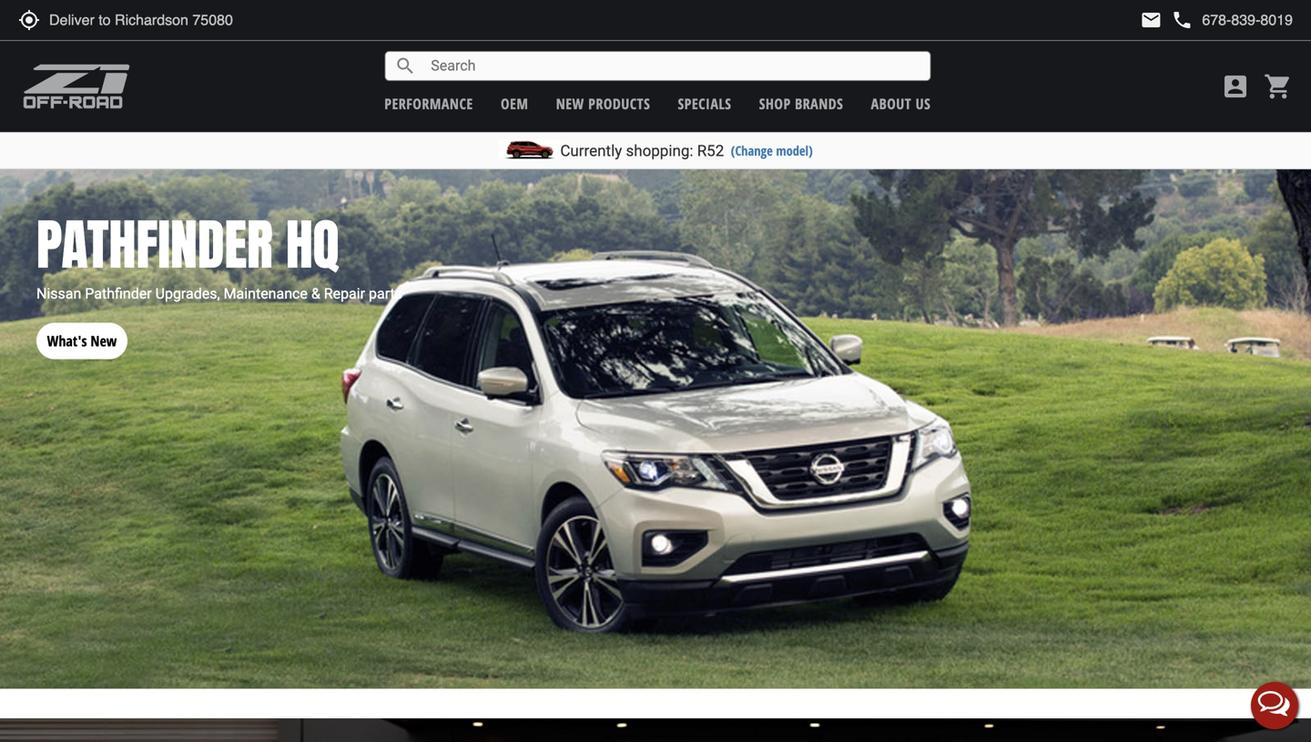 Task type: locate. For each thing, give the bounding box(es) containing it.
new
[[556, 94, 585, 113]]

pathfinder
[[36, 204, 273, 286], [85, 285, 152, 303]]

new
[[91, 331, 117, 351]]

Search search field
[[417, 52, 930, 80]]

oem
[[501, 94, 529, 113]]

(change
[[731, 142, 773, 159]]

win this truck shop now to get automatically entered image
[[0, 719, 1312, 742]]

my_location
[[18, 9, 40, 31]]

phone link
[[1172, 9, 1294, 31]]

phone
[[1172, 9, 1194, 31]]

currently shopping: r52 (change model)
[[561, 142, 813, 160]]

repair
[[324, 285, 365, 303]]

parts
[[369, 285, 403, 303]]

shopping:
[[626, 142, 694, 160]]

nissan
[[36, 285, 81, 303]]

mail link
[[1141, 9, 1163, 31]]

mail phone
[[1141, 9, 1194, 31]]

pathfinder hq nissan pathfinder upgrades, maintenance & repair parts
[[36, 204, 403, 303]]

(change model) link
[[731, 142, 813, 159]]

performance link
[[385, 94, 473, 113]]

currently
[[561, 142, 622, 160]]

specials
[[678, 94, 732, 113]]

pathfinder hq nissan pathfinder upgrades, maintenance & repair parts image
[[0, 169, 1312, 689]]

brands
[[795, 94, 844, 113]]

account_box
[[1222, 72, 1251, 101]]

shop
[[760, 94, 791, 113]]

what's new
[[47, 331, 117, 351]]

specials link
[[678, 94, 732, 113]]



Task type: describe. For each thing, give the bounding box(es) containing it.
z1 motorsports logo image
[[23, 64, 131, 109]]

new products
[[556, 94, 651, 113]]

about us link
[[871, 94, 931, 113]]

oem link
[[501, 94, 529, 113]]

upgrades,
[[155, 285, 220, 303]]

&
[[311, 285, 320, 303]]

performance
[[385, 94, 473, 113]]

mail
[[1141, 9, 1163, 31]]

shop brands
[[760, 94, 844, 113]]

what's
[[47, 331, 87, 351]]

account_box link
[[1217, 72, 1255, 101]]

about
[[871, 94, 912, 113]]

shop brands link
[[760, 94, 844, 113]]

maintenance
[[224, 285, 308, 303]]

search
[[395, 55, 417, 77]]

hq
[[286, 204, 340, 286]]

shopping_cart link
[[1260, 72, 1294, 101]]

r52
[[698, 142, 724, 160]]

products
[[589, 94, 651, 113]]

what's new link
[[36, 305, 128, 359]]

us
[[916, 94, 931, 113]]

model)
[[776, 142, 813, 159]]

new products link
[[556, 94, 651, 113]]

shopping_cart
[[1264, 72, 1294, 101]]

about us
[[871, 94, 931, 113]]



Task type: vqa. For each thing, say whether or not it's contained in the screenshot.
PERFORMANCE 'Link'
yes



